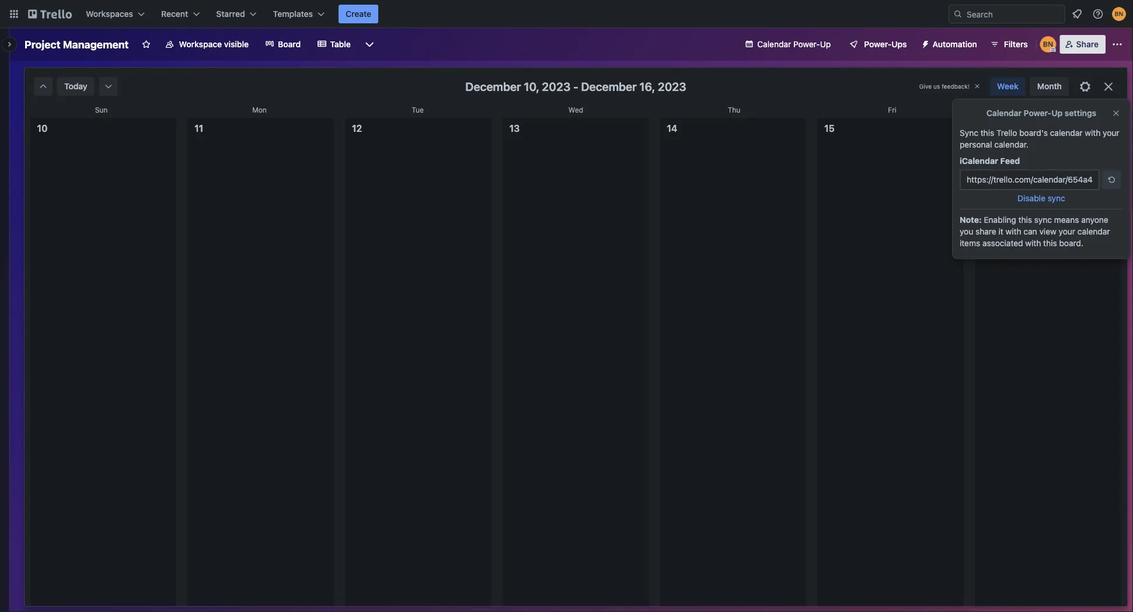Task type: locate. For each thing, give the bounding box(es) containing it.
calendar
[[757, 39, 791, 49], [987, 108, 1022, 118]]

0 horizontal spatial december
[[465, 79, 521, 93]]

calendar power-up
[[757, 39, 831, 49]]

0 notifications image
[[1070, 7, 1084, 21]]

calendar for calendar power-up
[[757, 39, 791, 49]]

with down the settings
[[1085, 128, 1101, 138]]

2 horizontal spatial with
[[1085, 128, 1101, 138]]

0 vertical spatial up
[[820, 39, 831, 49]]

trello
[[997, 128, 1017, 138]]

filters button
[[987, 35, 1031, 54]]

1 vertical spatial your
[[1059, 227, 1075, 236]]

ben nelson (bennelson96) image
[[1112, 7, 1126, 21], [1040, 36, 1057, 53]]

this up can
[[1019, 215, 1032, 225]]

0 horizontal spatial calendar
[[757, 39, 791, 49]]

sm image right ups
[[916, 35, 933, 51]]

calendar inside enabling this sync means anyone you share it with can view your calendar items associated with this board.
[[1078, 227, 1110, 236]]

view
[[1040, 227, 1057, 236]]

board's
[[1020, 128, 1048, 138]]

tue
[[412, 106, 424, 114]]

1 2023 from the left
[[542, 79, 571, 93]]

with right "it"
[[1006, 227, 1022, 236]]

0 horizontal spatial power-
[[793, 39, 820, 49]]

search image
[[953, 9, 963, 19]]

december left 10,
[[465, 79, 521, 93]]

0 vertical spatial your
[[1103, 128, 1120, 138]]

feedback!
[[942, 83, 970, 90]]

templates
[[273, 9, 313, 19]]

create button
[[339, 5, 378, 23]]

1 vertical spatial calendar
[[1078, 227, 1110, 236]]

sm image up sun
[[103, 81, 114, 92]]

sm image
[[916, 35, 933, 51], [37, 81, 49, 92], [103, 81, 114, 92], [1106, 174, 1117, 186]]

you
[[960, 227, 973, 236]]

power-ups button
[[841, 35, 914, 54]]

filters
[[1004, 39, 1028, 49]]

sync up the means
[[1048, 194, 1065, 203]]

power-
[[793, 39, 820, 49], [864, 39, 892, 49], [1024, 108, 1052, 118]]

calendar inside the sync this trello board's calendar with your personal calendar.
[[1050, 128, 1083, 138]]

1 vertical spatial sync
[[1035, 215, 1052, 225]]

0 vertical spatial with
[[1085, 128, 1101, 138]]

0 horizontal spatial up
[[820, 39, 831, 49]]

sync
[[1048, 194, 1065, 203], [1035, 215, 1052, 225]]

1 vertical spatial ben nelson (bennelson96) image
[[1040, 36, 1057, 53]]

your
[[1103, 128, 1120, 138], [1059, 227, 1075, 236]]

share
[[1076, 39, 1099, 49]]

board.
[[1059, 239, 1084, 248]]

1 horizontal spatial up
[[1052, 108, 1063, 118]]

december right -
[[581, 79, 637, 93]]

month button
[[1030, 77, 1069, 96]]

calendar
[[1050, 128, 1083, 138], [1078, 227, 1110, 236]]

2 vertical spatial this
[[1043, 239, 1057, 248]]

this up personal
[[981, 128, 994, 138]]

1 horizontal spatial december
[[581, 79, 637, 93]]

calendar down the settings
[[1050, 128, 1083, 138]]

1 horizontal spatial 2023
[[658, 79, 686, 93]]

2023 right the 16,
[[658, 79, 686, 93]]

up left power-ups button
[[820, 39, 831, 49]]

power-ups
[[864, 39, 907, 49]]

2 horizontal spatial this
[[1043, 239, 1057, 248]]

1 horizontal spatial with
[[1025, 239, 1041, 248]]

wed
[[569, 106, 583, 114]]

2023
[[542, 79, 571, 93], [658, 79, 686, 93]]

star or unstar board image
[[142, 40, 151, 49]]

0 horizontal spatial ben nelson (bennelson96) image
[[1040, 36, 1057, 53]]

templates button
[[266, 5, 332, 23]]

starred
[[216, 9, 245, 19]]

1 horizontal spatial calendar
[[987, 108, 1022, 118]]

starred button
[[209, 5, 264, 23]]

2 horizontal spatial power-
[[1024, 108, 1052, 118]]

up left the settings
[[1052, 108, 1063, 118]]

this for calendar.
[[981, 128, 994, 138]]

calendar down anyone
[[1078, 227, 1110, 236]]

disable sync
[[1018, 194, 1065, 203]]

0 vertical spatial this
[[981, 128, 994, 138]]

this for with
[[1019, 215, 1032, 225]]

board
[[278, 39, 301, 49]]

1 vertical spatial up
[[1052, 108, 1063, 118]]

2023 left -
[[542, 79, 571, 93]]

primary element
[[0, 0, 1133, 28]]

1 horizontal spatial your
[[1103, 128, 1120, 138]]

0 vertical spatial ben nelson (bennelson96) image
[[1112, 7, 1126, 21]]

this down view
[[1043, 239, 1057, 248]]

customize views image
[[364, 39, 375, 50]]

0 horizontal spatial your
[[1059, 227, 1075, 236]]

sync inside enabling this sync means anyone you share it with can view your calendar items associated with this board.
[[1035, 215, 1052, 225]]

power- inside calendar power-up link
[[793, 39, 820, 49]]

month
[[1037, 81, 1062, 91]]

workspaces
[[86, 9, 133, 19]]

1 vertical spatial with
[[1006, 227, 1022, 236]]

0 vertical spatial calendar
[[757, 39, 791, 49]]

1 vertical spatial calendar
[[987, 108, 1022, 118]]

16,
[[639, 79, 655, 93]]

ups
[[892, 39, 907, 49]]

power- inside power-ups button
[[864, 39, 892, 49]]

sync
[[960, 128, 978, 138]]

open information menu image
[[1092, 8, 1104, 20]]

december
[[465, 79, 521, 93], [581, 79, 637, 93]]

up
[[820, 39, 831, 49], [1052, 108, 1063, 118]]

0 horizontal spatial 2023
[[542, 79, 571, 93]]

0 horizontal spatial with
[[1006, 227, 1022, 236]]

today button
[[57, 77, 94, 96]]

-
[[573, 79, 579, 93]]

1 horizontal spatial power-
[[864, 39, 892, 49]]

with
[[1085, 128, 1101, 138], [1006, 227, 1022, 236], [1025, 239, 1041, 248]]

0 horizontal spatial this
[[981, 128, 994, 138]]

calendar for calendar power-up settings
[[987, 108, 1022, 118]]

power- for calendar power-up
[[793, 39, 820, 49]]

1 vertical spatial this
[[1019, 215, 1032, 225]]

workspace visible
[[179, 39, 249, 49]]

thu
[[728, 106, 741, 114]]

recent button
[[154, 5, 207, 23]]

sync up view
[[1035, 215, 1052, 225]]

13
[[509, 123, 520, 134]]

fri
[[888, 106, 897, 114]]

1 december from the left
[[465, 79, 521, 93]]

None text field
[[960, 169, 1100, 190]]

sun
[[95, 106, 108, 114]]

today
[[64, 81, 87, 91]]

workspace visible button
[[158, 35, 256, 54]]

ben nelson (bennelson96) image right open information menu image
[[1112, 7, 1126, 21]]

ben nelson (bennelson96) image right the filters
[[1040, 36, 1057, 53]]

this inside the sync this trello board's calendar with your personal calendar.
[[981, 128, 994, 138]]

share
[[976, 227, 997, 236]]

1 horizontal spatial this
[[1019, 215, 1032, 225]]

feed
[[1000, 156, 1020, 166]]

1 horizontal spatial ben nelson (bennelson96) image
[[1112, 7, 1126, 21]]

0 vertical spatial calendar
[[1050, 128, 1083, 138]]

icalendar
[[960, 156, 998, 166]]

with down can
[[1025, 239, 1041, 248]]

your inside enabling this sync means anyone you share it with can view your calendar items associated with this board.
[[1059, 227, 1075, 236]]

calendar.
[[995, 140, 1029, 149]]

Board name text field
[[19, 35, 135, 54]]

this
[[981, 128, 994, 138], [1019, 215, 1032, 225], [1043, 239, 1057, 248]]



Task type: vqa. For each thing, say whether or not it's contained in the screenshot.
visible
yes



Task type: describe. For each thing, give the bounding box(es) containing it.
automation
[[933, 39, 977, 49]]

icalendar feed
[[960, 156, 1020, 166]]

give
[[919, 83, 932, 90]]

personal
[[960, 140, 992, 149]]

table link
[[310, 35, 358, 54]]

14
[[667, 123, 677, 134]]

show menu image
[[1112, 39, 1123, 50]]

11
[[195, 123, 203, 134]]

sync this trello board's calendar with your personal calendar.
[[960, 128, 1120, 149]]

16
[[982, 123, 992, 134]]

can
[[1024, 227, 1037, 236]]

visible
[[224, 39, 249, 49]]

it
[[999, 227, 1004, 236]]

project management
[[25, 38, 129, 51]]

project
[[25, 38, 60, 51]]

with inside the sync this trello board's calendar with your personal calendar.
[[1085, 128, 1101, 138]]

share button
[[1060, 35, 1106, 54]]

create
[[346, 9, 371, 19]]

us
[[934, 83, 940, 90]]

sm image inside automation 'button'
[[916, 35, 933, 51]]

10,
[[524, 79, 539, 93]]

this member is an admin of this board. image
[[1051, 47, 1056, 53]]

board link
[[258, 35, 308, 54]]

sat
[[1045, 106, 1056, 114]]

Search field
[[963, 5, 1065, 23]]

12
[[352, 123, 362, 134]]

power- for calendar power-up settings
[[1024, 108, 1052, 118]]

disable sync link
[[1018, 194, 1065, 203]]

workspace
[[179, 39, 222, 49]]

recent
[[161, 9, 188, 19]]

15
[[824, 123, 835, 134]]

management
[[63, 38, 129, 51]]

give us feedback!
[[919, 83, 970, 90]]

enabling this sync means anyone you share it with can view your calendar items associated with this board.
[[960, 215, 1110, 248]]

up for calendar power-up settings
[[1052, 108, 1063, 118]]

anyone
[[1081, 215, 1109, 225]]

2 december from the left
[[581, 79, 637, 93]]

2 vertical spatial with
[[1025, 239, 1041, 248]]

enabling
[[984, 215, 1016, 225]]

settings
[[1065, 108, 1097, 118]]

mon
[[252, 106, 267, 114]]

calendar power-up settings
[[987, 108, 1097, 118]]

note:
[[960, 215, 982, 225]]

2 2023 from the left
[[658, 79, 686, 93]]

back to home image
[[28, 5, 72, 23]]

disable
[[1018, 194, 1046, 203]]

means
[[1054, 215, 1079, 225]]

workspaces button
[[79, 5, 152, 23]]

december 10, 2023 - december 16, 2023
[[465, 79, 686, 93]]

your inside the sync this trello board's calendar with your personal calendar.
[[1103, 128, 1120, 138]]

items
[[960, 239, 980, 248]]

0 vertical spatial sync
[[1048, 194, 1065, 203]]

calendar power-up link
[[738, 35, 838, 54]]

table
[[330, 39, 351, 49]]

give us feedback! link
[[919, 83, 970, 90]]

associated
[[983, 239, 1023, 248]]

sm image left today button
[[37, 81, 49, 92]]

sm image up anyone
[[1106, 174, 1117, 186]]

automation button
[[916, 35, 984, 54]]

10
[[37, 123, 47, 134]]

up for calendar power-up
[[820, 39, 831, 49]]



